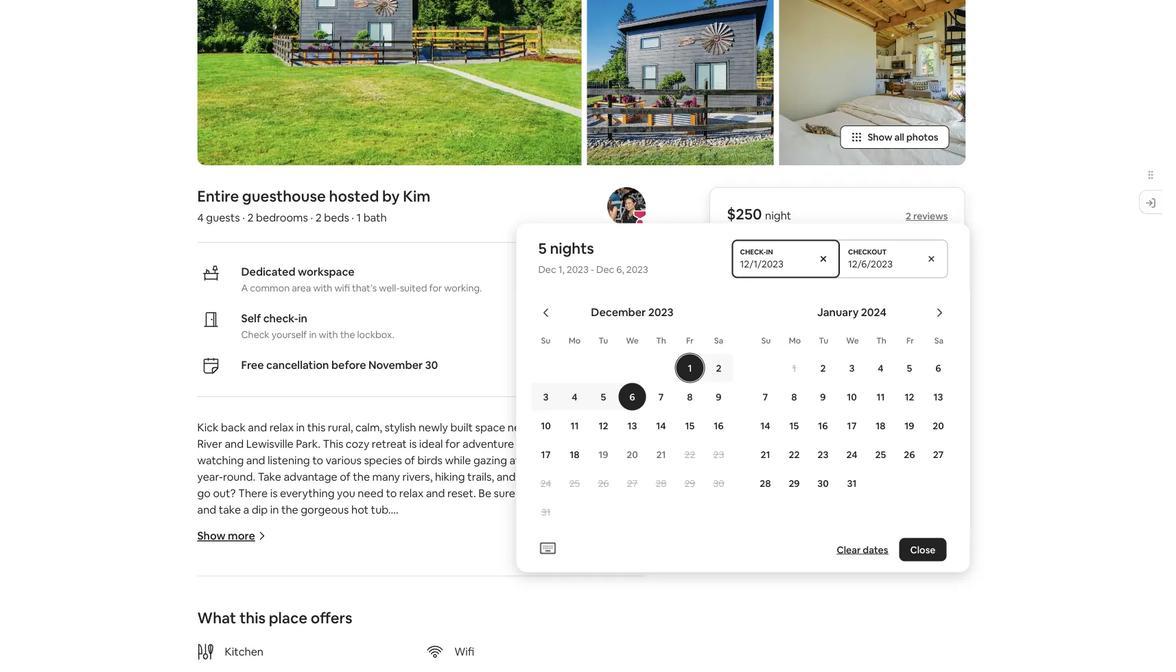 Task type: describe. For each thing, give the bounding box(es) containing it.
dedicated workspace a common area with wifi that's well-suited for working.
[[241, 265, 482, 294]]

park. inside although the guesthouse is located in the backyard of the main residence (100 feet from the main residence), the area feels peaceful and secluded. it's a quiet retreat, yet it's only 10 minutes from shopping, restaurants, the lewisville river, and the lewisville regional park.
[[197, 601, 222, 616]]

in up yourself in the left of the page
[[298, 311, 307, 325]]

2 horizontal spatial 30
[[817, 477, 829, 490]]

although
[[197, 552, 244, 566]]

1 9 button from the left
[[704, 383, 733, 411]]

newly
[[419, 420, 448, 434]]

0 horizontal spatial is
[[270, 486, 278, 500]]

airbnb
[[727, 449, 761, 464]]

there
[[238, 486, 268, 500]]

door,
[[326, 651, 352, 665]]

1 vertical spatial 27 button
[[618, 470, 647, 497]]

the down everything
[[281, 503, 298, 517]]

the up belongings at the bottom of the page
[[548, 651, 565, 665]]

2 29 button from the left
[[780, 470, 809, 497]]

the down quiet
[[515, 585, 532, 599]]

1 for first 1 button from right
[[792, 362, 796, 374]]

offers
[[311, 609, 352, 628]]

1 horizontal spatial 4 button
[[866, 354, 895, 382]]

1 horizontal spatial 19 button
[[895, 412, 924, 440]]

to down the 'don't'
[[568, 486, 579, 500]]

1 vertical spatial 17
[[541, 448, 551, 461]]

and up sure
[[497, 470, 516, 484]]

1 vertical spatial 19
[[599, 448, 608, 461]]

to right sure
[[518, 486, 529, 500]]

4 for the left 4 button
[[572, 391, 578, 403]]

2024
[[861, 305, 887, 319]]

1 7 from the left
[[658, 391, 664, 403]]

1 22 button from the left
[[676, 441, 704, 468]]

1 horizontal spatial main
[[490, 552, 515, 566]]

2 fr from the left
[[906, 335, 914, 346]]

restaurants,
[[333, 585, 393, 599]]

free cancellation before november 30
[[241, 358, 438, 372]]

1 vertical spatial 25
[[569, 477, 580, 490]]

roller
[[401, 667, 427, 672]]

and down hiking
[[426, 486, 445, 500]]

0 vertical spatial 10
[[847, 391, 857, 403]]

2 22 button from the left
[[780, 441, 809, 468]]

free
[[241, 358, 264, 372]]

cleaning fee button
[[727, 425, 790, 439]]

1 2 button from the left
[[704, 354, 733, 382]]

2023 right '6,'
[[626, 263, 648, 276]]

guesthouse inside although the guesthouse is located in the backyard of the main residence (100 feet from the main residence), the area feels peaceful and secluded. it's a quiet retreat, yet it's only 10 minutes from shopping, restaurants, the lewisville river, and the lewisville regional park.
[[266, 552, 325, 566]]

hosted
[[329, 186, 379, 206]]

and right back
[[248, 420, 267, 434]]

1 vertical spatial 6
[[629, 391, 635, 403]]

0 horizontal spatial 30
[[425, 358, 438, 372]]

hot
[[351, 503, 369, 517]]

dates
[[863, 544, 888, 556]]

0 vertical spatial more
[[228, 529, 255, 543]]

it's
[[603, 569, 618, 583]]

2 horizontal spatial is
[[409, 437, 417, 451]]

18 for 18 'button' to the right
[[876, 420, 886, 432]]

a inside kick back and relax in this rural, calm, stylish newly built space near the east fork lewis river and lewisville park. this cozy retreat is ideal for adventure and leisure seekers. enjoy watching and listening to various species of birds while gazing at the vast treetop views year-round. take advantage of the many rivers, hiking trails, and wineries. don't want to go out? there is everything you need to relax and reset. be sure to retreat to the patio and take a dip in the gorgeous hot tub.
[[243, 503, 249, 517]]

1 mo from the left
[[569, 335, 581, 346]]

wineries.
[[518, 470, 562, 484]]

0 horizontal spatial 11 button
[[560, 412, 589, 440]]

0 vertical spatial 12
[[905, 391, 914, 403]]

0 horizontal spatial 4 button
[[560, 383, 589, 411]]

in inside nothing feels tiny about this guesthouse, carefully designed with tongue and groove wood ceilings, large glass door, and windows to maximize lighting and the views. desire more privacy? simply close the blackout roller shades. unpack your belongings in t
[[594, 667, 603, 672]]

maximize
[[436, 651, 484, 665]]

you
[[781, 372, 798, 384]]

2 16 button from the left
[[809, 412, 838, 440]]

ideal
[[419, 437, 443, 451]]

guesthouse inside entire guesthouse hosted by kim 4 guests · 2 bedrooms · 2 beds · 1 bath
[[242, 186, 326, 206]]

1 horizontal spatial 25
[[875, 448, 886, 461]]

the up residence),
[[246, 552, 264, 566]]

2 8 button from the left
[[780, 383, 809, 411]]

and up views.
[[563, 634, 582, 648]]

2 15 button from the left
[[780, 412, 809, 440]]

0 horizontal spatial 20 button
[[618, 441, 647, 468]]

it's
[[491, 569, 505, 583]]

1 21 button from the left
[[647, 441, 676, 468]]

9 for 2nd 9 button from the left
[[820, 391, 826, 403]]

2 30 button from the left
[[809, 470, 838, 497]]

yet inside although the guesthouse is located in the backyard of the main residence (100 feet from the main residence), the area feels peaceful and secluded. it's a quiet retreat, yet it's only 10 minutes from shopping, restaurants, the lewisville river, and the lewisville regional park.
[[585, 569, 601, 583]]

1 vertical spatial 18 button
[[560, 441, 589, 468]]

working.
[[444, 282, 482, 294]]

0 horizontal spatial 19 button
[[589, 441, 618, 468]]

in up the listening
[[296, 420, 305, 434]]

designed
[[451, 634, 497, 648]]

0 horizontal spatial 27
[[627, 477, 638, 490]]

back
[[221, 420, 246, 434]]

carefully
[[405, 634, 448, 648]]

located
[[337, 552, 376, 566]]

to up advantage
[[312, 453, 323, 467]]

16 for 1st 16 button
[[714, 420, 724, 432]]

$250 for $250 x 5 nights
[[727, 400, 752, 414]]

is inside although the guesthouse is located in the backyard of the main residence (100 feet from the main residence), the area feels peaceful and secluded. it's a quiet retreat, yet it's only 10 minutes from shopping, restaurants, the lewisville river, and the lewisville regional park.
[[328, 552, 335, 566]]

all
[[894, 131, 904, 143]]

for inside kick back and relax in this rural, calm, stylish newly built space near the east fork lewis river and lewisville park. this cozy retreat is ideal for adventure and leisure seekers. enjoy watching and listening to various species of birds while gazing at the vast treetop views year-round. take advantage of the many rivers, hiking trails, and wineries. don't want to go out? there is everything you need to relax and reset. be sure to retreat to the patio and take a dip in the gorgeous hot tub.
[[445, 437, 460, 451]]

9 for 1st 9 button from left
[[716, 391, 722, 403]]

hiking
[[435, 470, 465, 484]]

2023 inside calendar application
[[648, 305, 674, 319]]

1 vertical spatial 6 button
[[618, 383, 647, 411]]

with inside dedicated workspace a common area with wifi that's well-suited for working.
[[313, 282, 332, 294]]

blackout
[[355, 667, 399, 672]]

belongings
[[536, 667, 591, 672]]

1 vertical spatial 10 button
[[531, 412, 560, 440]]

wifi
[[334, 282, 350, 294]]

the down the 'don't'
[[582, 486, 599, 500]]

1 horizontal spatial 17 button
[[838, 412, 866, 440]]

place
[[269, 609, 307, 628]]

of inside although the guesthouse is located in the backyard of the main residence (100 feet from the main residence), the area feels peaceful and secluded. it's a quiet retreat, yet it's only 10 minutes from shopping, restaurants, the lewisville river, and the lewisville regional park.
[[458, 552, 468, 566]]

the inside self check-in check yourself in with the lockbox.
[[340, 329, 355, 341]]

-
[[591, 263, 594, 276]]

before
[[331, 358, 366, 372]]

listening
[[268, 453, 310, 467]]

1 horizontal spatial 6 button
[[924, 354, 953, 382]]

1 horizontal spatial 3
[[849, 362, 855, 374]]

and up take
[[246, 453, 265, 467]]

clear dates button
[[831, 538, 894, 562]]

1 horizontal spatial 10 button
[[838, 383, 866, 411]]

glass
[[299, 651, 324, 665]]

2 28 button from the left
[[751, 470, 780, 497]]

nothing feels tiny about this guesthouse, carefully designed with tongue and groove wood ceilings, large glass door, and windows to maximize lighting and the views. desire more privacy? simply close the blackout roller shades. unpack your belongings in t
[[197, 634, 642, 672]]

5 inside 5 nights dec 1, 2023 - dec 6, 2023
[[538, 239, 547, 258]]

fork
[[576, 420, 598, 434]]

(100
[[569, 552, 590, 566]]

0 horizontal spatial 26
[[598, 477, 609, 490]]

0 vertical spatial 5 button
[[895, 354, 924, 382]]

1 tu from the left
[[599, 335, 608, 346]]

the right at at the bottom left of the page
[[522, 453, 539, 467]]

1 horizontal spatial 18 button
[[866, 412, 895, 440]]

1 horizontal spatial from
[[616, 552, 641, 566]]

0 vertical spatial 20
[[933, 420, 944, 432]]

2 15 from the left
[[790, 420, 799, 432]]

this inside nothing feels tiny about this guesthouse, carefully designed with tongue and groove wood ceilings, large glass door, and windows to maximize lighting and the views. desire more privacy? simply close the blackout roller shades. unpack your belongings in t
[[320, 634, 339, 648]]

1 22 from the left
[[685, 448, 695, 461]]

x
[[755, 400, 760, 414]]

1 14 button from the left
[[647, 412, 676, 440]]

1 vertical spatial relax
[[399, 486, 424, 500]]

14 for second 14 button from the right
[[656, 420, 666, 432]]

for inside dedicated workspace a common area with wifi that's well-suited for working.
[[429, 282, 442, 294]]

0 vertical spatial 11 button
[[866, 383, 895, 411]]

reserve button
[[727, 328, 948, 361]]

2 1 button from the left
[[780, 354, 809, 382]]

calendar application
[[516, 291, 1163, 538]]

0 vertical spatial 26
[[904, 448, 915, 461]]

0 vertical spatial 27
[[933, 448, 944, 461]]

0 horizontal spatial 3
[[543, 391, 549, 403]]

the down although
[[197, 569, 214, 583]]

residence
[[517, 552, 567, 566]]

regional
[[584, 585, 627, 599]]

0 vertical spatial relax
[[269, 420, 294, 434]]

Add date text field
[[848, 258, 915, 270]]

take
[[219, 503, 241, 517]]

2 7 from the left
[[763, 391, 768, 403]]

although the guesthouse is located in the backyard of the main residence (100 feet from the main residence), the area feels peaceful and secluded. it's a quiet retreat, yet it's only 10 minutes from shopping, restaurants, the lewisville river, and the lewisville regional park.
[[197, 552, 643, 616]]

0 horizontal spatial 26 button
[[589, 470, 618, 497]]

11 for 11 button to the left
[[571, 420, 579, 432]]

want
[[595, 470, 620, 484]]

4 for 4 button to the right
[[878, 362, 884, 374]]

unpack
[[470, 667, 508, 672]]

be
[[478, 486, 491, 500]]

14 for 1st 14 button from the right
[[761, 420, 770, 432]]

airbnb service fee
[[727, 449, 818, 464]]

rivers,
[[402, 470, 433, 484]]

0 horizontal spatial of
[[340, 470, 350, 484]]

24 for 24 button to the right
[[846, 448, 857, 461]]

november
[[368, 358, 423, 372]]

your
[[511, 667, 533, 672]]

1 inside entire guesthouse hosted by kim 4 guests · 2 bedrooms · 2 beds · 1 bath
[[356, 210, 361, 224]]

31 for rightmost 31 button
[[847, 477, 857, 490]]

1 15 button from the left
[[676, 412, 704, 440]]

1 vertical spatial 25 button
[[560, 470, 589, 497]]

0 vertical spatial 20 button
[[924, 412, 953, 440]]

1 21 from the left
[[656, 448, 666, 461]]

1 vertical spatial 5 button
[[589, 383, 618, 411]]

1 th from the left
[[656, 335, 666, 346]]

2 dec from the left
[[596, 263, 614, 276]]

0 horizontal spatial main
[[217, 569, 241, 583]]

privacy?
[[226, 667, 268, 672]]

the down door,
[[335, 667, 352, 672]]

desire
[[601, 651, 633, 665]]

only
[[620, 569, 641, 583]]

kick
[[197, 420, 219, 434]]

and down backyard
[[419, 569, 438, 583]]

1 7 button from the left
[[647, 383, 676, 411]]

feet
[[593, 552, 614, 566]]

0 vertical spatial yet
[[879, 372, 893, 384]]

cancellation
[[266, 358, 329, 372]]

2 7 button from the left
[[751, 383, 780, 411]]

0 horizontal spatial 17 button
[[531, 441, 560, 468]]

river
[[197, 437, 222, 451]]

and down "tongue"
[[527, 651, 546, 665]]

1 16 button from the left
[[704, 412, 733, 440]]

wifi
[[454, 645, 474, 659]]

leisure
[[538, 437, 571, 451]]

1 vertical spatial 31 button
[[531, 499, 560, 526]]

1 horizontal spatial 24 button
[[838, 441, 866, 468]]

by kim
[[382, 186, 431, 206]]

with inside self check-in check yourself in with the lockbox.
[[319, 329, 338, 341]]

1 horizontal spatial 19
[[905, 420, 914, 432]]

0 vertical spatial fee
[[774, 425, 790, 439]]

1 vertical spatial 12
[[599, 420, 608, 432]]

lewis
[[601, 420, 629, 434]]

1 vertical spatial 24 button
[[531, 470, 560, 497]]

in right dip at bottom left
[[270, 503, 279, 517]]

many
[[372, 470, 400, 484]]

2023 left -
[[567, 263, 589, 276]]

1 horizontal spatial lewisville
[[415, 585, 462, 599]]

1 horizontal spatial 25 button
[[866, 441, 895, 468]]

cozy
[[346, 437, 369, 451]]

1 horizontal spatial 13 button
[[924, 383, 953, 411]]

1 vertical spatial fee
[[802, 449, 818, 464]]

at
[[509, 453, 520, 467]]

with inside nothing feels tiny about this guesthouse, carefully designed with tongue and groove wood ceilings, large glass door, and windows to maximize lighting and the views. desire more privacy? simply close the blackout roller shades. unpack your belongings in t
[[500, 634, 522, 648]]

1 horizontal spatial 13
[[934, 391, 943, 403]]

report this listing button
[[787, 545, 888, 557]]

0 vertical spatial 26 button
[[895, 441, 924, 468]]

1 horizontal spatial 3 button
[[838, 354, 866, 382]]

reviews
[[913, 210, 948, 222]]

1 horizontal spatial retreat
[[531, 486, 566, 500]]

retreat,
[[545, 569, 582, 583]]

seekers.
[[573, 437, 614, 451]]

0 horizontal spatial 13 button
[[618, 412, 647, 440]]

that's
[[352, 282, 377, 294]]

0 horizontal spatial 3 button
[[531, 383, 560, 411]]

the up the secluded. at the left bottom of the page
[[471, 552, 488, 566]]

1 vertical spatial from
[[254, 585, 278, 599]]

3 · from the left
[[352, 210, 354, 224]]

1 su from the left
[[541, 335, 551, 346]]

2 8 from the left
[[791, 391, 797, 403]]

what
[[197, 609, 236, 628]]

1 · from the left
[[242, 210, 245, 224]]

service
[[763, 449, 799, 464]]

1 vertical spatial 20
[[627, 448, 638, 461]]

dedicated
[[241, 265, 295, 279]]

airbnb service fee button
[[727, 449, 818, 464]]

4 inside entire guesthouse hosted by kim 4 guests · 2 bedrooms · 2 beds · 1 bath
[[197, 210, 204, 224]]

what this place offers
[[197, 609, 352, 628]]

a inside although the guesthouse is located in the backyard of the main residence (100 feet from the main residence), the area feels peaceful and secluded. it's a quiet retreat, yet it's only 10 minutes from shopping, restaurants, the lewisville river, and the lewisville regional park.
[[508, 569, 514, 583]]

0 vertical spatial 6
[[936, 362, 941, 374]]

2 2 button from the left
[[809, 354, 838, 382]]

0 vertical spatial retreat
[[372, 437, 407, 451]]

simply
[[271, 667, 304, 672]]

10 inside although the guesthouse is located in the backyard of the main residence (100 feet from the main residence), the area feels peaceful and secluded. it's a quiet retreat, yet it's only 10 minutes from shopping, restaurants, the lewisville river, and the lewisville regional park.
[[197, 585, 208, 599]]

1 1 button from the left
[[676, 354, 704, 382]]

1 vertical spatial 10
[[541, 420, 551, 432]]

park. inside kick back and relax in this rural, calm, stylish newly built space near the east fork lewis river and lewisville park. this cozy retreat is ideal for adventure and leisure seekers. enjoy watching and listening to various species of birds while gazing at the vast treetop views year-round. take advantage of the many rivers, hiking trails, and wineries. don't want to go out? there is everything you need to relax and reset. be sure to retreat to the patio and take a dip in the gorgeous hot tub.
[[296, 437, 320, 451]]

entire guesthouse hosted by kim 4 guests · 2 bedrooms · 2 beds · 1 bath
[[197, 186, 431, 224]]



Task type: locate. For each thing, give the bounding box(es) containing it.
the down peaceful
[[395, 585, 412, 599]]

26 right the 'don't'
[[598, 477, 609, 490]]

to down carefully
[[423, 651, 434, 665]]

fr
[[686, 335, 694, 346], [906, 335, 914, 346]]

27 button down views
[[618, 470, 647, 497]]

0 horizontal spatial retreat
[[372, 437, 407, 451]]

self check-in check yourself in with the lockbox.
[[241, 311, 394, 341]]

yourself
[[272, 329, 307, 341]]

trails,
[[467, 470, 494, 484]]

to down views
[[622, 470, 633, 484]]

yet
[[879, 372, 893, 384], [585, 569, 601, 583]]

31 for 31 button to the bottom
[[541, 506, 551, 518]]

1 vertical spatial 13 button
[[618, 412, 647, 440]]

15
[[685, 420, 695, 432], [790, 420, 799, 432]]

feels up ceilings,
[[240, 634, 264, 648]]

0 vertical spatial 19
[[905, 420, 914, 432]]

4 right charged
[[878, 362, 884, 374]]

show more button
[[197, 529, 266, 543]]

self
[[241, 311, 261, 325]]

1 vertical spatial more
[[197, 667, 224, 672]]

1 horizontal spatial tu
[[819, 335, 829, 346]]

go
[[197, 486, 211, 500]]

various
[[326, 453, 362, 467]]

in
[[298, 311, 307, 325], [309, 329, 317, 341], [296, 420, 305, 434], [270, 503, 279, 517], [378, 552, 387, 566], [594, 667, 603, 672]]

1 horizontal spatial 31 button
[[838, 470, 866, 497]]

0 horizontal spatial more
[[197, 667, 224, 672]]

show for show more
[[197, 529, 226, 543]]

the up shopping,
[[302, 569, 319, 583]]

enjoy
[[617, 437, 644, 451]]

in right yourself in the left of the page
[[309, 329, 317, 341]]

a
[[243, 503, 249, 517], [508, 569, 514, 583]]

6
[[936, 362, 941, 374], [629, 391, 635, 403]]

2 16 from the left
[[818, 420, 828, 432]]

21 right enjoy
[[656, 448, 666, 461]]

report
[[809, 545, 840, 557]]

0 vertical spatial with
[[313, 282, 332, 294]]

20 button down the lewis
[[618, 441, 647, 468]]

be
[[827, 372, 838, 384]]

lockbox.
[[357, 329, 394, 341]]

0 vertical spatial is
[[409, 437, 417, 451]]

1 fr from the left
[[686, 335, 694, 346]]

18 button down charged
[[866, 412, 895, 440]]

$190
[[924, 449, 948, 464]]

retreat up species
[[372, 437, 407, 451]]

show inside button
[[868, 131, 892, 143]]

0 vertical spatial 6 button
[[924, 354, 953, 382]]

22 button down cleaning fee
[[780, 441, 809, 468]]

1 23 from the left
[[713, 448, 724, 461]]

0 horizontal spatial 9 button
[[704, 383, 733, 411]]

$99
[[929, 425, 948, 439]]

1 vertical spatial feels
[[240, 634, 264, 648]]

2 reviews button
[[906, 210, 948, 222]]

2 vertical spatial 4
[[572, 391, 578, 403]]

21
[[656, 448, 666, 461], [761, 448, 770, 461]]

6 button up $1,250
[[924, 354, 953, 382]]

1 horizontal spatial 28
[[760, 477, 771, 490]]

east
[[552, 420, 574, 434]]

th down 2024
[[876, 335, 886, 346]]

2 9 button from the left
[[809, 383, 838, 411]]

1 horizontal spatial show
[[868, 131, 892, 143]]

0 horizontal spatial from
[[254, 585, 278, 599]]

2 mo from the left
[[789, 335, 801, 346]]

feels inside although the guesthouse is located in the backyard of the main residence (100 feet from the main residence), the area feels peaceful and secluded. it's a quiet retreat, yet it's only 10 minutes from shopping, restaurants, the lewisville river, and the lewisville regional park.
[[345, 569, 370, 583]]

feels down located
[[345, 569, 370, 583]]

clear dates
[[837, 544, 888, 556]]

4 button right "be"
[[866, 354, 895, 382]]

1 9 from the left
[[716, 391, 722, 403]]

25
[[875, 448, 886, 461], [569, 477, 580, 490]]

2 22 from the left
[[789, 448, 800, 461]]

0 vertical spatial 17
[[847, 420, 857, 432]]

0 vertical spatial 25 button
[[866, 441, 895, 468]]

9 button
[[704, 383, 733, 411], [809, 383, 838, 411]]

0 horizontal spatial 20
[[627, 448, 638, 461]]

to down "many"
[[386, 486, 397, 500]]

2 su from the left
[[761, 335, 771, 346]]

1 23 button from the left
[[704, 441, 733, 468]]

1 vertical spatial is
[[270, 486, 278, 500]]

stylish
[[385, 420, 416, 434]]

10 down charged
[[847, 391, 857, 403]]

31 button
[[838, 470, 866, 497], [531, 499, 560, 526]]

december
[[591, 305, 646, 319]]

2 21 button from the left
[[751, 441, 780, 468]]

6 up $1,250
[[936, 362, 941, 374]]

2 $250 from the top
[[727, 400, 752, 414]]

fee right service
[[802, 449, 818, 464]]

0 horizontal spatial 21
[[656, 448, 666, 461]]

9 button left "x"
[[704, 383, 733, 411]]

1 14 from the left
[[656, 420, 666, 432]]

0 vertical spatial guesthouse
[[242, 186, 326, 206]]

1 horizontal spatial 30
[[713, 477, 724, 490]]

0 horizontal spatial 6 button
[[618, 383, 647, 411]]

27 button down $99
[[924, 441, 953, 468]]

12 left $1,250
[[905, 391, 914, 403]]

nights inside 5 nights dec 1, 2023 - dec 6, 2023
[[550, 239, 594, 258]]

28 button down airbnb service fee button
[[751, 470, 780, 497]]

0 vertical spatial main
[[490, 552, 515, 566]]

1 horizontal spatial we
[[846, 335, 859, 346]]

tub.
[[371, 503, 391, 517]]

show up although
[[197, 529, 226, 543]]

check-
[[263, 311, 298, 325]]

28 button right patio
[[647, 470, 676, 497]]

we
[[626, 335, 639, 346], [846, 335, 859, 346]]

kim is a superhost. learn more about kim. image
[[607, 187, 646, 226], [607, 187, 646, 226]]

13 button up views
[[618, 412, 647, 440]]

vast
[[542, 453, 563, 467]]

kitchen
[[225, 645, 263, 659]]

17
[[847, 420, 857, 432], [541, 448, 551, 461]]

dec
[[538, 263, 556, 276], [596, 263, 614, 276]]

2 · from the left
[[310, 210, 313, 224]]

1 horizontal spatial yet
[[879, 372, 893, 384]]

2 14 button from the left
[[751, 412, 780, 440]]

and down it's
[[493, 585, 512, 599]]

1 horizontal spatial 24
[[846, 448, 857, 461]]

11 down charged
[[877, 391, 885, 403]]

1 for 1st 1 button from left
[[688, 362, 692, 374]]

0 horizontal spatial 13
[[628, 420, 637, 432]]

8 down you
[[791, 391, 797, 403]]

wow hidden meadows retreat - private hot tub image 1 image
[[197, 0, 582, 165]]

1 horizontal spatial 27 button
[[924, 441, 953, 468]]

show left 'all'
[[868, 131, 892, 143]]

1 horizontal spatial 15 button
[[780, 412, 809, 440]]

1 horizontal spatial more
[[228, 529, 255, 543]]

photos
[[906, 131, 938, 143]]

0 horizontal spatial area
[[292, 282, 311, 294]]

river,
[[464, 585, 491, 599]]

2 29 from the left
[[789, 477, 800, 490]]

0 vertical spatial 19 button
[[895, 412, 924, 440]]

2 vertical spatial 10
[[197, 585, 208, 599]]

31 button down "wineries."
[[531, 499, 560, 526]]

show all photos button
[[840, 126, 949, 149]]

12
[[905, 391, 914, 403], [599, 420, 608, 432]]

a left dip at bottom left
[[243, 503, 249, 517]]

show for show all photos
[[868, 131, 892, 143]]

16 button down "be"
[[809, 412, 838, 440]]

lewisville inside kick back and relax in this rural, calm, stylish newly built space near the east fork lewis river and lewisville park. this cozy retreat is ideal for adventure and leisure seekers. enjoy watching and listening to various species of birds while gazing at the vast treetop views year-round. take advantage of the many rivers, hiking trails, and wineries. don't want to go out? there is everything you need to relax and reset. be sure to retreat to the patio and take a dip in the gorgeous hot tub.
[[246, 437, 294, 451]]

to
[[312, 453, 323, 467], [622, 470, 633, 484], [386, 486, 397, 500], [518, 486, 529, 500], [568, 486, 579, 500], [423, 651, 434, 665]]

15 button
[[676, 412, 704, 440], [780, 412, 809, 440]]

1 15 from the left
[[685, 420, 695, 432]]

1 horizontal spatial 14 button
[[751, 412, 780, 440]]

gazing
[[473, 453, 507, 467]]

25 button down treetop
[[560, 470, 589, 497]]

1 vertical spatial 24
[[540, 477, 551, 490]]

and down back
[[225, 437, 244, 451]]

13 up $99
[[934, 391, 943, 403]]

22 down cleaning fee
[[789, 448, 800, 461]]

for right suited
[[429, 282, 442, 294]]

1 horizontal spatial 14
[[761, 420, 770, 432]]

space
[[475, 420, 505, 434]]

· right beds
[[352, 210, 354, 224]]

area down located
[[321, 569, 343, 583]]

0 horizontal spatial fee
[[774, 425, 790, 439]]

we down december 2023
[[626, 335, 639, 346]]

2 horizontal spatial of
[[458, 552, 468, 566]]

12 button up views
[[589, 412, 618, 440]]

3 button
[[838, 354, 866, 382], [531, 383, 560, 411]]

listing
[[861, 545, 888, 557]]

birds
[[417, 453, 443, 467]]

you
[[337, 486, 355, 500]]

0 vertical spatial nights
[[550, 239, 594, 258]]

2 vertical spatial is
[[328, 552, 335, 566]]

4 up east
[[572, 391, 578, 403]]

4 button up east
[[560, 383, 589, 411]]

$250 for $250 night
[[727, 204, 762, 224]]

feels inside nothing feels tiny about this guesthouse, carefully designed with tongue and groove wood ceilings, large glass door, and windows to maximize lighting and the views. desire more privacy? simply close the blackout roller shades. unpack your belongings in t
[[240, 634, 264, 648]]

1 sa from the left
[[714, 335, 723, 346]]

1 8 button from the left
[[676, 383, 704, 411]]

1 horizontal spatial 1 button
[[780, 354, 809, 382]]

reserve
[[817, 337, 858, 351]]

built
[[450, 420, 473, 434]]

the up peaceful
[[389, 552, 406, 566]]

1 horizontal spatial 11 button
[[866, 383, 895, 411]]

1 vertical spatial 12 button
[[589, 412, 618, 440]]

1 30 button from the left
[[704, 470, 733, 497]]

1 we from the left
[[626, 335, 639, 346]]

1 vertical spatial $250
[[727, 400, 752, 414]]

you won't be charged yet
[[781, 372, 893, 384]]

1 vertical spatial 20 button
[[618, 441, 647, 468]]

2 tu from the left
[[819, 335, 829, 346]]

2 horizontal spatial 10
[[847, 391, 857, 403]]

19 up want
[[599, 448, 608, 461]]

we down "january 2024"
[[846, 335, 859, 346]]

clear
[[837, 544, 861, 556]]

guesthouse
[[242, 186, 326, 206], [266, 552, 325, 566]]

21 button right enjoy
[[647, 441, 676, 468]]

17 up "wineries."
[[541, 448, 551, 461]]

23 for second 23 button
[[818, 448, 829, 461]]

1 16 from the left
[[714, 420, 724, 432]]

0 horizontal spatial ·
[[242, 210, 245, 224]]

suited
[[400, 282, 427, 294]]

4
[[197, 210, 204, 224], [878, 362, 884, 374], [572, 391, 578, 403]]

2 we from the left
[[846, 335, 859, 346]]

25 down treetop
[[569, 477, 580, 490]]

$250 x 5 nights button
[[727, 400, 802, 414]]

views
[[606, 453, 635, 467]]

6,
[[616, 263, 624, 276]]

0 horizontal spatial 29 button
[[676, 470, 704, 497]]

2 horizontal spatial 4
[[878, 362, 884, 374]]

2 9 from the left
[[820, 391, 826, 403]]

19 button left $99
[[895, 412, 924, 440]]

won't
[[800, 372, 825, 384]]

11 up seekers.
[[571, 420, 579, 432]]

1 $250 from the top
[[727, 204, 762, 224]]

0 horizontal spatial show
[[197, 529, 226, 543]]

1 horizontal spatial 26
[[904, 448, 915, 461]]

1 dec from the left
[[538, 263, 556, 276]]

15 button left cleaning
[[676, 412, 704, 440]]

1 vertical spatial 17 button
[[531, 441, 560, 468]]

0 horizontal spatial yet
[[585, 569, 601, 583]]

dec left 1,
[[538, 263, 556, 276]]

from up only
[[616, 552, 641, 566]]

0 horizontal spatial 24 button
[[531, 470, 560, 497]]

park. left the this
[[296, 437, 320, 451]]

more down wood
[[197, 667, 224, 672]]

17 button up "wineries."
[[531, 441, 560, 468]]

0 horizontal spatial 22
[[685, 448, 695, 461]]

1 vertical spatial 31
[[541, 506, 551, 518]]

18 for 18 'button' to the bottom
[[570, 448, 580, 461]]

the left lockbox.
[[340, 329, 355, 341]]

11 for the top 11 button
[[877, 391, 885, 403]]

2 sa from the left
[[934, 335, 944, 346]]

MM/DD/YYYY text field
[[740, 258, 807, 270]]

15 button up service
[[780, 412, 809, 440]]

12 button right charged
[[895, 383, 924, 411]]

views.
[[568, 651, 599, 665]]

wow hidden meadows retreat - private hot tub image 5 image
[[779, 0, 966, 165]]

0 horizontal spatial sa
[[714, 335, 723, 346]]

this
[[307, 420, 325, 434], [842, 545, 859, 557], [239, 609, 266, 628], [320, 634, 339, 648]]

26 button down views
[[589, 470, 618, 497]]

8 left "x"
[[687, 391, 693, 403]]

27 down $99
[[933, 448, 944, 461]]

secluded.
[[440, 569, 489, 583]]

area inside dedicated workspace a common area with wifi that's well-suited for working.
[[292, 282, 311, 294]]

4 left guests
[[197, 210, 204, 224]]

and up blackout
[[355, 651, 374, 665]]

1 horizontal spatial nights
[[771, 400, 802, 414]]

0 horizontal spatial 28
[[656, 477, 667, 490]]

and down near
[[517, 437, 536, 451]]

1 28 from the left
[[656, 477, 667, 490]]

9 button right you
[[809, 383, 838, 411]]

lewisville down retreat,
[[534, 585, 582, 599]]

yet left it's
[[585, 569, 601, 583]]

0 vertical spatial 3
[[849, 362, 855, 374]]

1 horizontal spatial 23
[[818, 448, 829, 461]]

show all photos
[[868, 131, 938, 143]]

dip
[[252, 503, 268, 517]]

1 horizontal spatial park.
[[296, 437, 320, 451]]

1 horizontal spatial ·
[[310, 210, 313, 224]]

sure
[[494, 486, 515, 500]]

0 horizontal spatial 25 button
[[560, 470, 589, 497]]

2023 right december
[[648, 305, 674, 319]]

24 for the bottommost 24 button
[[540, 477, 551, 490]]

2
[[906, 210, 911, 222], [247, 210, 253, 224], [315, 210, 322, 224], [716, 362, 722, 374], [820, 362, 826, 374]]

relax down rivers,
[[399, 486, 424, 500]]

2 23 from the left
[[818, 448, 829, 461]]

22
[[685, 448, 695, 461], [789, 448, 800, 461]]

$250
[[727, 204, 762, 224], [727, 400, 752, 414]]

in inside although the guesthouse is located in the backyard of the main residence (100 feet from the main residence), the area feels peaceful and secluded. it's a quiet retreat, yet it's only 10 minutes from shopping, restaurants, the lewisville river, and the lewisville regional park.
[[378, 552, 387, 566]]

1 horizontal spatial 12
[[905, 391, 914, 403]]

2 th from the left
[[876, 335, 886, 346]]

23 button down cleaning
[[704, 441, 733, 468]]

1 vertical spatial 26
[[598, 477, 609, 490]]

for up while at the bottom left of the page
[[445, 437, 460, 451]]

1 horizontal spatial sa
[[934, 335, 944, 346]]

1 horizontal spatial su
[[761, 335, 771, 346]]

this inside kick back and relax in this rural, calm, stylish newly built space near the east fork lewis river and lewisville park. this cozy retreat is ideal for adventure and leisure seekers. enjoy watching and listening to various species of birds while gazing at the vast treetop views year-round. take advantage of the many rivers, hiking trails, and wineries. don't want to go out? there is everything you need to relax and reset. be sure to retreat to the patio and take a dip in the gorgeous hot tub.
[[307, 420, 325, 434]]

show more
[[197, 529, 255, 543]]

28 right patio
[[656, 477, 667, 490]]

2 horizontal spatial 1
[[792, 362, 796, 374]]

0 horizontal spatial 31 button
[[531, 499, 560, 526]]

2 23 button from the left
[[809, 441, 838, 468]]

0 horizontal spatial 21 button
[[647, 441, 676, 468]]

january 2024
[[817, 305, 887, 319]]

23 for 2nd 23 button from right
[[713, 448, 724, 461]]

quiet
[[516, 569, 542, 583]]

near
[[508, 420, 530, 434]]

28 for second 28 button from left
[[760, 477, 771, 490]]

wow hidden meadows retreat - private hot tub image 3 image
[[587, 0, 774, 165]]

2 14 from the left
[[761, 420, 770, 432]]

26
[[904, 448, 915, 461], [598, 477, 609, 490]]

16 down "be"
[[818, 420, 828, 432]]

1 29 from the left
[[684, 477, 695, 490]]

of up rivers,
[[404, 453, 415, 467]]

1 horizontal spatial 29 button
[[780, 470, 809, 497]]

2 horizontal spatial lewisville
[[534, 585, 582, 599]]

shopping,
[[281, 585, 330, 599]]

the up leisure in the left bottom of the page
[[533, 420, 550, 434]]

20 down the lewis
[[627, 448, 638, 461]]

2 28 from the left
[[760, 477, 771, 490]]

entire
[[197, 186, 239, 206]]

19 left $99
[[905, 420, 914, 432]]

0 vertical spatial 27 button
[[924, 441, 953, 468]]

1 horizontal spatial 16 button
[[809, 412, 838, 440]]

the up need
[[353, 470, 370, 484]]

0 horizontal spatial 23
[[713, 448, 724, 461]]

16 for 2nd 16 button from left
[[818, 420, 828, 432]]

take
[[258, 470, 281, 484]]

28 for first 28 button from the left
[[656, 477, 667, 490]]

19 button up want
[[589, 441, 618, 468]]

30 button down 'airbnb service fee'
[[809, 470, 838, 497]]

1 29 button from the left
[[676, 470, 704, 497]]

fee
[[774, 425, 790, 439], [802, 449, 818, 464]]

area inside although the guesthouse is located in the backyard of the main residence (100 feet from the main residence), the area feels peaceful and secluded. it's a quiet retreat, yet it's only 10 minutes from shopping, restaurants, the lewisville river, and the lewisville regional park.
[[321, 569, 343, 583]]

2 vertical spatial with
[[500, 634, 522, 648]]

1 horizontal spatial 12 button
[[895, 383, 924, 411]]

1 28 button from the left
[[647, 470, 676, 497]]

1 horizontal spatial 6
[[936, 362, 941, 374]]

18 up the 'don't'
[[570, 448, 580, 461]]

more inside nothing feels tiny about this guesthouse, carefully designed with tongue and groove wood ceilings, large glass door, and windows to maximize lighting and the views. desire more privacy? simply close the blackout roller shades. unpack your belongings in t
[[197, 667, 224, 672]]

2 21 from the left
[[761, 448, 770, 461]]

everything
[[280, 486, 335, 500]]

13 button up $99
[[924, 383, 953, 411]]

27 right want
[[627, 477, 638, 490]]

to inside nothing feels tiny about this guesthouse, carefully designed with tongue and groove wood ceilings, large glass door, and windows to maximize lighting and the views. desire more privacy? simply close the blackout roller shades. unpack your belongings in t
[[423, 651, 434, 665]]

1 8 from the left
[[687, 391, 693, 403]]

1 horizontal spatial fee
[[802, 449, 818, 464]]

common
[[250, 282, 290, 294]]

bedrooms
[[256, 210, 308, 224]]

and down go
[[197, 503, 216, 517]]

1 vertical spatial 19 button
[[589, 441, 618, 468]]

3 button down reserve
[[838, 354, 866, 382]]

23 button right service
[[809, 441, 838, 468]]

0 vertical spatial of
[[404, 453, 415, 467]]

december 2023
[[591, 305, 674, 319]]

6 button
[[924, 354, 953, 382], [618, 383, 647, 411]]



Task type: vqa. For each thing, say whether or not it's contained in the screenshot.


